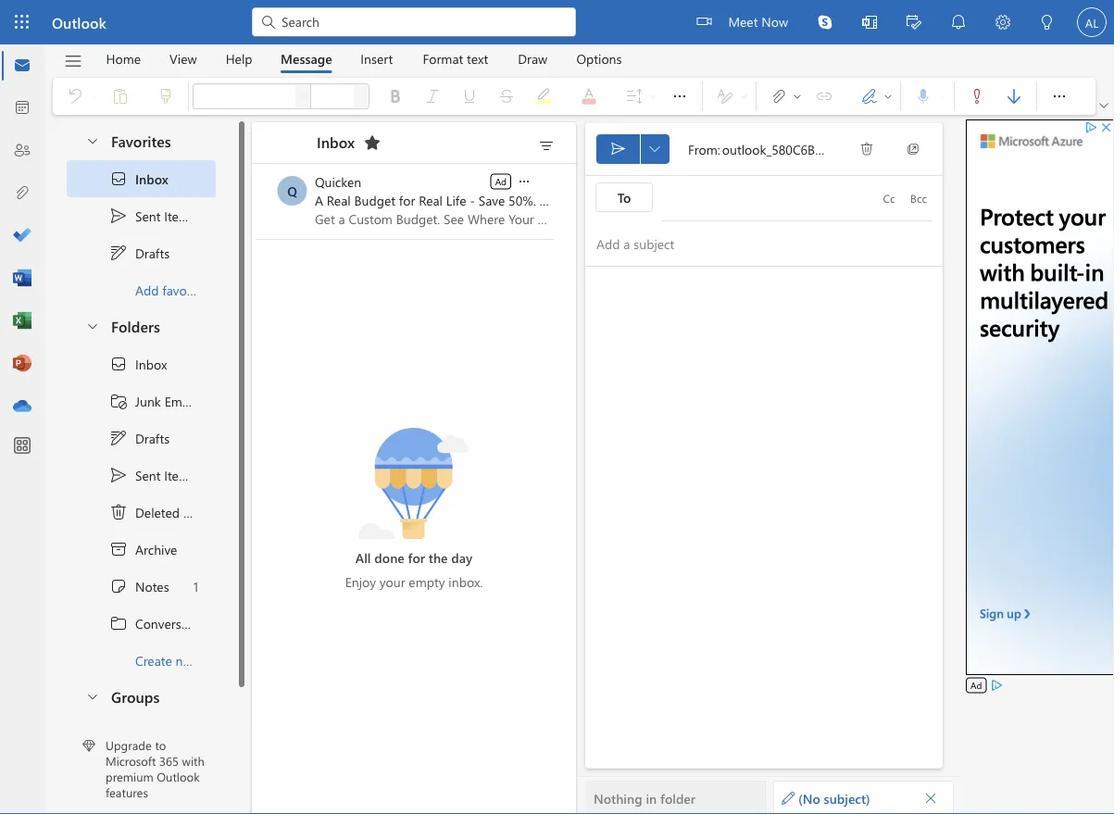 Task type: locate. For each thing, give the bounding box(es) containing it.
outlook inside upgrade to microsoft 365 with premium outlook features
[[157, 769, 200, 785]]

 drafts
[[109, 244, 170, 262], [109, 429, 170, 448]]

 button left favorites
[[76, 123, 108, 158]]

real
[[327, 191, 351, 209], [419, 191, 443, 209]]


[[1100, 101, 1109, 110], [650, 144, 661, 155]]

sent up  tree item
[[135, 467, 161, 484]]

new
[[135, 726, 161, 744]]

 left groups
[[85, 689, 100, 704]]

mail image
[[13, 57, 32, 75]]

nothing in folder
[[594, 790, 696, 807]]

0 vertical spatial  tree item
[[67, 197, 216, 234]]

 up from:
[[671, 87, 690, 106]]

 for  dropdown button to the middle
[[671, 87, 690, 106]]

1 vertical spatial  sent items
[[109, 466, 195, 485]]

1 vertical spatial  tree item
[[67, 457, 216, 494]]

deleted
[[135, 504, 180, 521]]

0 horizontal spatial 
[[650, 144, 661, 155]]

drafts for 
[[135, 430, 170, 447]]

0 vertical spatial folder
[[203, 652, 237, 669]]

0 horizontal spatial outlook
[[52, 12, 106, 32]]

1 vertical spatial inbox
[[135, 170, 169, 187]]

 drafts down  'tree item' at the left of the page
[[109, 429, 170, 448]]

2  from the top
[[109, 355, 128, 373]]


[[1006, 87, 1024, 106]]

0 horizontal spatial  button
[[516, 172, 533, 190]]

 tree item
[[67, 160, 216, 197], [67, 346, 216, 383]]

folders
[[111, 316, 160, 336]]

 button
[[892, 0, 937, 47]]

Font text field
[[194, 85, 296, 108]]

1 vertical spatial 
[[109, 429, 128, 448]]

to do image
[[13, 227, 32, 246]]

real down quicken
[[327, 191, 351, 209]]

 inside button
[[860, 142, 875, 157]]

1 vertical spatial ad
[[971, 679, 983, 692]]

1 vertical spatial 
[[109, 466, 128, 485]]

 button
[[959, 82, 996, 111]]

 for the right  dropdown button
[[1051, 87, 1069, 106]]

inbox inside favorites tree
[[135, 170, 169, 187]]


[[770, 87, 789, 106]]

0 vertical spatial outlook
[[52, 12, 106, 32]]

nothing in folder button
[[586, 781, 766, 815]]

1 vertical spatial  tree item
[[67, 420, 216, 457]]

 button for favorites
[[76, 123, 108, 158]]

more apps image
[[13, 437, 32, 456]]

new
[[176, 652, 199, 669]]

2  drafts from the top
[[109, 429, 170, 448]]

 tree item
[[67, 234, 216, 272], [67, 420, 216, 457]]

0 vertical spatial 
[[109, 170, 128, 188]]

 drafts inside favorites tree
[[109, 244, 170, 262]]

0 vertical spatial  drafts
[[109, 244, 170, 262]]

 tree item
[[67, 494, 216, 531]]

 tree item up 'add'
[[67, 234, 216, 272]]

 left 
[[860, 142, 875, 157]]

application containing outlook
[[0, 0, 1115, 815]]


[[861, 87, 880, 106]]

inbox
[[317, 132, 355, 152], [135, 170, 169, 187], [135, 356, 167, 373]]

 inside basic text group
[[671, 87, 690, 106]]

 inside favorites tree
[[109, 170, 128, 188]]

0 horizontal spatial real
[[327, 191, 351, 209]]

 up add favorite tree item
[[109, 244, 128, 262]]

 button
[[849, 134, 886, 164]]

 button for folders
[[76, 309, 108, 343]]

items up  deleted items
[[164, 467, 195, 484]]

items up favorite
[[164, 207, 195, 225]]

today.
[[570, 191, 606, 209]]

1 vertical spatial  inbox
[[109, 355, 167, 373]]

 button inside 'message list' section
[[516, 172, 533, 190]]

 inside  
[[792, 91, 804, 102]]

2  sent items from the top
[[109, 466, 195, 485]]

0 vertical spatial 
[[860, 142, 875, 157]]

 button
[[532, 133, 562, 158]]

 tree item
[[67, 605, 216, 642]]


[[109, 614, 128, 633]]


[[109, 244, 128, 262], [109, 429, 128, 448]]

start
[[540, 191, 567, 209]]

 button left groups
[[76, 679, 108, 714]]

 up  tree item
[[109, 466, 128, 485]]

al image
[[1078, 7, 1107, 37]]

inbox up the  junk email
[[135, 356, 167, 373]]

folder right in
[[661, 790, 696, 807]]

1 vertical spatial folder
[[661, 790, 696, 807]]

 down favorites tree item
[[109, 207, 128, 225]]

2  from the top
[[109, 466, 128, 485]]

ad up save
[[496, 175, 507, 188]]

 inside tree
[[109, 429, 128, 448]]

insert button
[[347, 44, 407, 73]]

2  from the top
[[109, 429, 128, 448]]

0 vertical spatial ad
[[496, 175, 507, 188]]

folder
[[203, 652, 237, 669], [661, 790, 696, 807]]


[[782, 792, 795, 805]]

0 vertical spatial sent
[[135, 207, 161, 225]]

1 horizontal spatial outlook
[[157, 769, 200, 785]]

0 vertical spatial 
[[1100, 101, 1109, 110]]

 inside favorites tree
[[109, 244, 128, 262]]

1 horizontal spatial real
[[419, 191, 443, 209]]

 inside 'message list' section
[[517, 174, 532, 189]]

 tree item
[[67, 531, 216, 568]]

include group
[[761, 78, 897, 115]]

sent inside favorites tree
[[135, 207, 161, 225]]

1  sent items from the top
[[109, 207, 195, 225]]

drafts
[[135, 244, 170, 262], [135, 430, 170, 447]]

0 horizontal spatial folder
[[203, 652, 237, 669]]

 for  button in "folders" tree item
[[85, 318, 100, 333]]

1  tree item from the top
[[67, 234, 216, 272]]

 
[[770, 87, 804, 106]]

0 vertical spatial  tree item
[[67, 234, 216, 272]]

Font size text field
[[311, 85, 354, 108]]

1 horizontal spatial  button
[[1096, 96, 1113, 115]]

1  drafts from the top
[[109, 244, 170, 262]]

1 drafts from the top
[[135, 244, 170, 262]]

 button
[[937, 0, 981, 44]]

message
[[281, 50, 332, 67]]

home button
[[92, 44, 155, 73]]

 button up from:
[[662, 78, 699, 115]]

inbox 
[[317, 132, 382, 152]]

 button right the 
[[640, 134, 670, 164]]

 tree item down favorites tree item
[[67, 197, 216, 234]]

application
[[0, 0, 1115, 815]]

 inbox inside favorites tree
[[109, 170, 169, 188]]

 button right 
[[1042, 78, 1079, 115]]

 down favorites tree item
[[109, 170, 128, 188]]

premium features image
[[82, 740, 95, 753]]

groups tree item
[[67, 679, 216, 716]]

 deleted items
[[109, 503, 215, 522]]

2  tree item from the top
[[67, 346, 216, 383]]

2  tree item from the top
[[67, 420, 216, 457]]

drafts down the  junk email
[[135, 430, 170, 447]]

 button inside favorites tree item
[[76, 123, 108, 158]]

reading pane main content
[[578, 115, 962, 815]]

 for  deleted items
[[109, 503, 128, 522]]

favorites tree item
[[67, 123, 216, 160]]

folder inside 'nothing in folder' button
[[661, 790, 696, 807]]

 button
[[1096, 96, 1113, 115], [640, 134, 670, 164]]

1 vertical spatial  tree item
[[67, 346, 216, 383]]

 inside groups tree item
[[85, 689, 100, 704]]

 inside tree item
[[109, 503, 128, 522]]

 down al image
[[1100, 101, 1109, 110]]

 button
[[895, 134, 932, 164]]

ad
[[496, 175, 507, 188], [971, 679, 983, 692]]


[[860, 142, 875, 157], [109, 503, 128, 522]]

drafts up 'add'
[[135, 244, 170, 262]]

1 sent from the top
[[135, 207, 161, 225]]

0 vertical spatial  sent items
[[109, 207, 195, 225]]

1  inbox from the top
[[109, 170, 169, 188]]

inbox inside tree
[[135, 356, 167, 373]]

message list section
[[252, 118, 606, 814]]

from:
[[689, 140, 721, 158]]

 right 
[[792, 91, 804, 102]]

0 vertical spatial  inbox
[[109, 170, 169, 188]]

1  from the top
[[109, 207, 128, 225]]

2 vertical spatial items
[[183, 504, 215, 521]]

0 vertical spatial drafts
[[135, 244, 170, 262]]

 notes
[[109, 577, 169, 596]]

word image
[[13, 270, 32, 288]]

 right 
[[1051, 87, 1069, 106]]

 up 
[[109, 503, 128, 522]]

0 vertical spatial 
[[109, 207, 128, 225]]

0 vertical spatial items
[[164, 207, 195, 225]]


[[1041, 15, 1056, 30]]

with
[[182, 753, 205, 770]]

 tree item down favorites
[[67, 160, 216, 197]]

drafts inside favorites tree
[[135, 244, 170, 262]]

 left font size text field
[[298, 91, 310, 102]]

 button down al image
[[1096, 96, 1113, 115]]

tab list
[[92, 44, 637, 73]]

2 sent from the top
[[135, 467, 161, 484]]

format text
[[423, 50, 489, 67]]

done
[[375, 549, 405, 566]]

inbox down favorites tree item
[[135, 170, 169, 187]]

 down 
[[109, 429, 128, 448]]

 inbox inside tree
[[109, 355, 167, 373]]

 sent items up 'add'
[[109, 207, 195, 225]]

 sent items up the deleted
[[109, 466, 195, 485]]

sent up 'add'
[[135, 207, 161, 225]]

folder inside create new folder tree item
[[203, 652, 237, 669]]

drafts inside tree
[[135, 430, 170, 447]]

1 horizontal spatial 
[[671, 87, 690, 106]]

outlook up "" button
[[52, 12, 106, 32]]


[[818, 15, 833, 30]]

the
[[429, 549, 448, 566]]

1 horizontal spatial 
[[860, 142, 875, 157]]

new group tree item
[[67, 716, 216, 753]]

for left the
[[408, 549, 425, 566]]

outlook down to on the left of page
[[157, 769, 200, 785]]

0 horizontal spatial ad
[[496, 175, 507, 188]]

 tree item up junk
[[67, 346, 216, 383]]

 inside "folders" tree item
[[85, 318, 100, 333]]

 button up 50%.
[[516, 172, 533, 190]]

message button
[[267, 44, 346, 73]]

people image
[[13, 142, 32, 160]]


[[109, 392, 128, 411]]

files image
[[13, 184, 32, 203]]

 drafts for 
[[109, 429, 170, 448]]

real left life
[[419, 191, 443, 209]]

2 horizontal spatial 
[[1051, 87, 1069, 106]]

 right the 
[[883, 91, 894, 102]]

1 vertical spatial outlook
[[157, 769, 200, 785]]

1  from the top
[[109, 244, 128, 262]]


[[298, 91, 310, 102], [357, 91, 368, 102], [792, 91, 804, 102], [883, 91, 894, 102], [85, 133, 100, 148], [85, 318, 100, 333], [85, 689, 100, 704]]

day
[[452, 549, 473, 566]]

1  from the top
[[109, 170, 128, 188]]

 inside favorites tree item
[[85, 133, 100, 148]]

microsoft
[[106, 753, 156, 770]]

1  tree item from the top
[[67, 160, 216, 197]]

calendar image
[[13, 99, 32, 118]]

 button left folders
[[76, 309, 108, 343]]

1 vertical spatial  drafts
[[109, 429, 170, 448]]

 button inside groups tree item
[[76, 679, 108, 714]]

 sent items inside tree
[[109, 466, 195, 485]]

1 vertical spatial 
[[109, 503, 128, 522]]

folder right 'new'
[[203, 652, 237, 669]]

outlook inside outlook banner
[[52, 12, 106, 32]]

all
[[356, 549, 371, 566]]

0 vertical spatial 
[[109, 244, 128, 262]]

for right budget
[[399, 191, 415, 209]]

subject)
[[824, 790, 871, 807]]

1 vertical spatial  button
[[640, 134, 670, 164]]

group
[[165, 726, 199, 744]]

 tree item
[[67, 197, 216, 234], [67, 457, 216, 494]]

 inbox down "folders" tree item
[[109, 355, 167, 373]]

powerpoint image
[[13, 355, 32, 373]]

1 vertical spatial drafts
[[135, 430, 170, 447]]

quicken image
[[278, 176, 307, 206]]

items inside favorites tree
[[164, 207, 195, 225]]

1 vertical spatial for
[[408, 549, 425, 566]]

help button
[[212, 44, 266, 73]]

upgrade to microsoft 365 with premium outlook features
[[106, 738, 205, 801]]

 drafts up add favorite tree item
[[109, 244, 170, 262]]

1 vertical spatial 
[[109, 355, 128, 373]]

add favorite tree item
[[67, 272, 216, 309]]

 button
[[358, 128, 387, 158]]

 left favorites
[[85, 133, 100, 148]]

tree
[[67, 346, 237, 679]]

1 vertical spatial sent
[[135, 467, 161, 484]]

365
[[159, 753, 179, 770]]

 for 
[[109, 429, 128, 448]]

favorites
[[111, 130, 171, 150]]

now
[[762, 13, 789, 30]]

to
[[155, 738, 166, 754]]

left-rail-appbar navigation
[[4, 44, 41, 428]]

 inbox down favorites tree item
[[109, 170, 169, 188]]

0 vertical spatial  tree item
[[67, 160, 216, 197]]

0 vertical spatial inbox
[[317, 132, 355, 152]]

inbox left 
[[317, 132, 355, 152]]

(no
[[799, 790, 821, 807]]

2 drafts from the top
[[135, 430, 170, 447]]

 tree item up the deleted
[[67, 457, 216, 494]]

1 horizontal spatial ad
[[971, 679, 983, 692]]

 right font size text field
[[357, 91, 368, 102]]

2  inbox from the top
[[109, 355, 167, 373]]

 button
[[804, 0, 848, 44]]

1 horizontal spatial folder
[[661, 790, 696, 807]]

items right the deleted
[[183, 504, 215, 521]]

 button inside "folders" tree item
[[76, 309, 108, 343]]

 sent items
[[109, 207, 195, 225], [109, 466, 195, 485]]

2 vertical spatial inbox
[[135, 356, 167, 373]]

 inside favorites tree
[[109, 207, 128, 225]]

0 horizontal spatial  button
[[640, 134, 670, 164]]

sent
[[135, 207, 161, 225], [135, 467, 161, 484]]

 button
[[297, 83, 311, 109], [355, 83, 370, 109], [76, 123, 108, 158], [76, 309, 108, 343], [76, 679, 108, 714]]


[[109, 577, 128, 596]]

ad left set your advertising preferences image at the bottom right of page
[[971, 679, 983, 692]]

 button down message button
[[297, 83, 311, 109]]

1 vertical spatial 
[[650, 144, 661, 155]]

quicken
[[315, 173, 362, 190]]

0 horizontal spatial 
[[109, 503, 128, 522]]

 up 
[[109, 355, 128, 373]]

folder for nothing in folder
[[661, 790, 696, 807]]

 button
[[918, 785, 944, 811]]

 tree item down junk
[[67, 420, 216, 457]]

 left folders
[[85, 318, 100, 333]]

 up 50%.
[[517, 174, 532, 189]]

0 horizontal spatial 
[[517, 174, 532, 189]]

create
[[135, 652, 172, 669]]

 right the 
[[650, 144, 661, 155]]



Task type: vqa. For each thing, say whether or not it's contained in the screenshot.
new group "tree item"
yes



Task type: describe. For each thing, give the bounding box(es) containing it.

[[996, 15, 1011, 30]]

a
[[315, 191, 323, 209]]

 for  button within the groups tree item
[[85, 689, 100, 704]]

tags group
[[959, 78, 1033, 111]]

 tree item
[[67, 383, 216, 420]]

favorites tree
[[67, 116, 216, 309]]

tab list containing home
[[92, 44, 637, 73]]

empty
[[409, 573, 445, 590]]

excel image
[[13, 312, 32, 331]]


[[925, 792, 938, 805]]

in
[[646, 790, 657, 807]]

2  tree item from the top
[[67, 457, 216, 494]]

 button
[[848, 0, 892, 47]]

 inbox for 1st  tree item from the top
[[109, 170, 169, 188]]

new group
[[135, 726, 199, 744]]

2 real from the left
[[419, 191, 443, 209]]

your
[[380, 573, 405, 590]]

save
[[479, 191, 505, 209]]

 inside  
[[883, 91, 894, 102]]


[[363, 133, 382, 152]]


[[968, 87, 987, 106]]

folder for create new folder
[[203, 652, 237, 669]]

50%.
[[509, 191, 536, 209]]

to
[[618, 189, 631, 206]]

 button right font size text field
[[355, 83, 370, 109]]

format
[[423, 50, 464, 67]]

sent inside tree
[[135, 467, 161, 484]]


[[950, 13, 968, 32]]

tree containing 
[[67, 346, 237, 679]]

Search field
[[280, 12, 565, 31]]

view
[[170, 50, 197, 67]]

draw button
[[504, 44, 562, 73]]

add favorite
[[135, 282, 206, 299]]

1 horizontal spatial 
[[1100, 101, 1109, 110]]

clipboard group
[[57, 78, 184, 115]]

meet
[[729, 13, 758, 30]]

budget
[[355, 191, 396, 209]]

inbox for 2nd  tree item
[[135, 356, 167, 373]]

-
[[470, 191, 475, 209]]


[[63, 51, 83, 71]]

 inside reading pane main content
[[650, 144, 661, 155]]

insert
[[361, 50, 393, 67]]

 tree item for 
[[67, 420, 216, 457]]

 button inside reading pane main content
[[640, 134, 670, 164]]

1 real from the left
[[327, 191, 351, 209]]

a real budget for real life - save 50%. start today.
[[315, 191, 606, 209]]

1 horizontal spatial  button
[[662, 78, 699, 115]]

for inside "all done for the day enjoy your empty inbox."
[[408, 549, 425, 566]]

 button
[[597, 134, 641, 164]]

options
[[577, 50, 622, 67]]

q
[[287, 182, 297, 199]]

0 vertical spatial for
[[399, 191, 415, 209]]

 for  button right of font size text field
[[357, 91, 368, 102]]

 (no subject)
[[782, 790, 871, 807]]

outlook banner
[[0, 0, 1115, 47]]

 tree item for 
[[67, 234, 216, 272]]

inbox heading
[[293, 122, 387, 163]]

 search field
[[252, 0, 576, 42]]

life
[[447, 191, 467, 209]]

nothing
[[594, 790, 643, 807]]

view button
[[156, 44, 211, 73]]

premium
[[106, 769, 154, 785]]

drafts for 
[[135, 244, 170, 262]]

cc button
[[875, 184, 905, 213]]

create new folder tree item
[[67, 642, 237, 679]]


[[109, 540, 128, 559]]

 button
[[55, 45, 92, 77]]

inbox for 1st  tree item from the top
[[135, 170, 169, 187]]

set your advertising preferences image
[[990, 678, 1005, 693]]

1
[[193, 578, 198, 595]]

junk
[[135, 393, 161, 410]]

2 horizontal spatial  button
[[1042, 78, 1079, 115]]

help
[[226, 50, 253, 67]]

 sent items inside favorites tree
[[109, 207, 195, 225]]

draw
[[518, 50, 548, 67]]

inbox.
[[449, 573, 483, 590]]

add
[[135, 282, 159, 299]]

 button
[[981, 0, 1026, 47]]

features
[[106, 785, 148, 801]]

onedrive image
[[13, 398, 32, 416]]

 button for groups
[[76, 679, 108, 714]]

ad inside 'message list' section
[[496, 175, 507, 188]]

1  tree item from the top
[[67, 197, 216, 234]]

 for  button within the favorites tree item
[[85, 133, 100, 148]]

Add a subject text field
[[586, 229, 910, 259]]

 for  dropdown button in the 'message list' section
[[517, 174, 532, 189]]

 tree item
[[67, 568, 216, 605]]

archive
[[135, 541, 177, 558]]

upgrade
[[106, 738, 152, 754]]

 inbox for 2nd  tree item
[[109, 355, 167, 373]]


[[906, 142, 921, 157]]

enjoy
[[345, 573, 376, 590]]

meet now
[[729, 13, 789, 30]]

bcc
[[911, 191, 928, 206]]

 button
[[1026, 0, 1070, 47]]

options button
[[563, 44, 636, 73]]

 
[[861, 87, 894, 106]]

basic text group
[[193, 78, 699, 115]]

items inside  deleted items
[[183, 504, 215, 521]]

1 vertical spatial items
[[164, 467, 195, 484]]

to button
[[596, 183, 653, 212]]

 for 
[[860, 142, 875, 157]]

 for 
[[109, 244, 128, 262]]

from: button
[[679, 134, 840, 164]]

groups
[[111, 687, 160, 706]]

 drafts for 
[[109, 244, 170, 262]]

home
[[106, 50, 141, 67]]


[[259, 13, 278, 32]]

format text button
[[409, 44, 503, 73]]

email
[[165, 393, 195, 410]]


[[863, 15, 878, 30]]

 for  button below message button
[[298, 91, 310, 102]]

0 vertical spatial  button
[[1096, 96, 1113, 115]]

notes
[[135, 578, 169, 595]]

text
[[467, 50, 489, 67]]

 archive
[[109, 540, 177, 559]]

folders tree item
[[67, 309, 216, 346]]


[[612, 142, 626, 157]]

all done for the day enjoy your empty inbox.
[[345, 549, 483, 590]]


[[907, 15, 922, 30]]

inbox inside inbox 
[[317, 132, 355, 152]]



